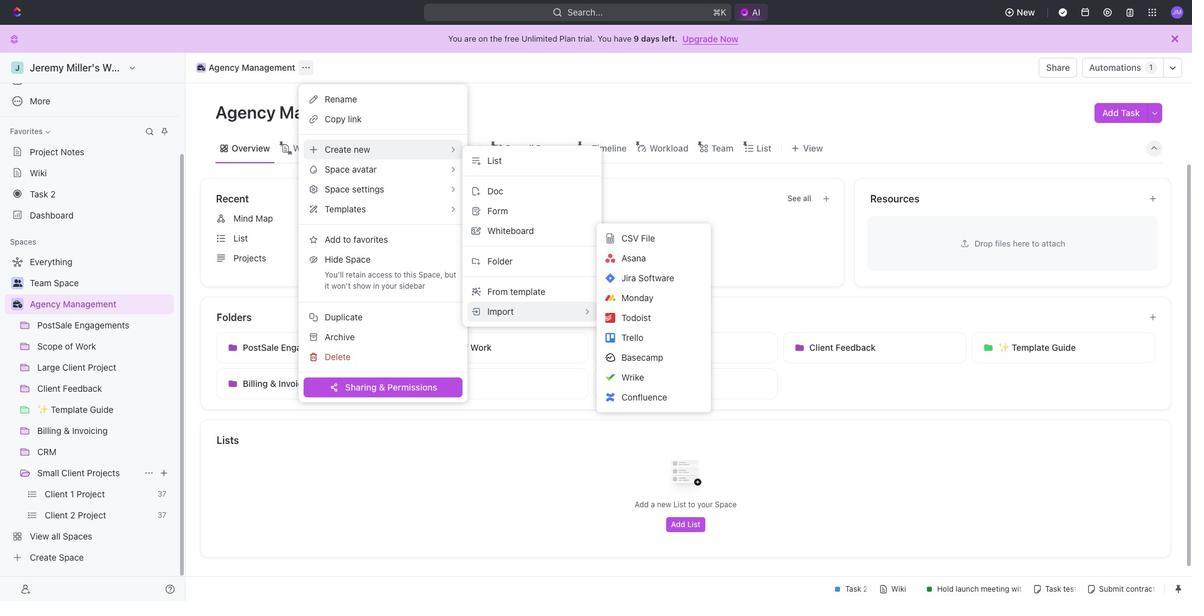 Task type: describe. For each thing, give the bounding box(es) containing it.
timeline link
[[590, 139, 627, 157]]

you are on the free unlimited plan trial. you have 9 days left. upgrade now
[[448, 33, 739, 44]]

it
[[325, 281, 329, 291]]

lists button
[[216, 433, 1157, 448]]

2
[[50, 189, 56, 199]]

left.
[[662, 34, 678, 43]]

0 vertical spatial of
[[659, 253, 667, 263]]

to inside 'you'll retain access to this space, but it won't show in your sidebar'
[[395, 270, 402, 280]]

wrike button
[[602, 368, 706, 388]]

0 vertical spatial wiki link
[[354, 139, 374, 157]]

mind map link
[[211, 209, 512, 229]]

welcome! link
[[291, 139, 334, 157]]

new
[[1017, 7, 1036, 17]]

tree inside sidebar navigation
[[5, 252, 174, 568]]

0 vertical spatial agency management
[[209, 62, 295, 73]]

todoist button
[[602, 308, 706, 328]]

resource
[[561, 233, 598, 244]]

1 see all from the left
[[478, 194, 502, 203]]

new inside dropdown button
[[354, 144, 370, 155]]

agency management inside tree
[[30, 299, 117, 309]]

client inside sidebar navigation
[[61, 468, 85, 478]]

‎task
[[30, 189, 48, 199]]

projects link
[[211, 249, 512, 268]]

small client projects link
[[37, 463, 139, 483]]

rename link
[[304, 89, 463, 109]]

0 horizontal spatial 1
[[586, 253, 590, 263]]

search...
[[568, 7, 603, 17]]

list button
[[468, 151, 597, 171]]

timeline
[[592, 143, 627, 153]]

untitled link
[[538, 209, 839, 229]]

to up add list
[[689, 500, 696, 509]]

management inside resource management link
[[601, 233, 653, 244]]

0 vertical spatial projects
[[234, 253, 266, 263]]

share button
[[1040, 58, 1078, 78]]

⌘k
[[714, 7, 727, 17]]

in
[[373, 281, 380, 291]]

monday button
[[602, 288, 706, 308]]

agency inside tree
[[30, 299, 61, 309]]

a
[[623, 253, 629, 263]]

0 vertical spatial wiki
[[357, 143, 374, 153]]

jira
[[622, 273, 636, 283]]

0 vertical spatial agency management link
[[193, 60, 299, 75]]

process
[[536, 143, 569, 153]]

task
[[1122, 107, 1141, 118]]

billing & invoicing button
[[216, 368, 400, 399]]

mind
[[234, 213, 253, 224]]

& for permissions
[[379, 382, 385, 393]]

project notes
[[30, 146, 84, 157]]

overall process link
[[503, 139, 569, 157]]

to right here
[[1033, 238, 1040, 248]]

0 horizontal spatial list link
[[211, 229, 512, 249]]

permissions
[[388, 382, 438, 393]]

confluence button
[[602, 388, 706, 408]]

won't
[[332, 281, 351, 291]]

create new button
[[304, 140, 463, 160]]

create new link
[[304, 140, 463, 160]]

dashboards
[[30, 75, 78, 85]]

list right team
[[757, 143, 772, 153]]

dashboard link
[[5, 205, 174, 225]]

1 horizontal spatial space
[[715, 500, 737, 509]]

large client project button
[[594, 332, 778, 363]]

1 you from the left
[[448, 34, 462, 43]]

1 horizontal spatial work
[[670, 253, 690, 263]]

whiteboard button
[[468, 221, 597, 241]]

template
[[511, 286, 546, 297]]

project for client 1 project a scope of work
[[592, 253, 621, 263]]

to up hide space at the left top of page
[[343, 234, 351, 245]]

postsale engagements button
[[216, 332, 400, 363]]

upgrade now link
[[683, 33, 739, 44]]

favorites
[[10, 127, 43, 136]]

from template
[[488, 286, 546, 297]]

invoicing
[[279, 378, 315, 389]]

form button
[[468, 201, 597, 221]]

2 all from the left
[[804, 194, 812, 203]]

map
[[256, 213, 273, 224]]

welcome!
[[293, 143, 334, 153]]

lists
[[217, 435, 239, 446]]

dashboards link
[[5, 70, 174, 90]]

add for add to favorites
[[325, 234, 341, 245]]

create new
[[325, 144, 370, 155]]

small client projects inside 'button'
[[621, 378, 706, 389]]

archive link
[[304, 327, 463, 347]]

team link
[[709, 139, 734, 157]]

0 vertical spatial list link
[[755, 139, 772, 157]]

projects inside sidebar navigation
[[87, 468, 120, 478]]

scope of work button
[[405, 332, 589, 363]]

overview link
[[229, 139, 270, 157]]

client inside 'button'
[[646, 378, 670, 389]]

1 see all button from the left
[[473, 191, 507, 206]]

spaces
[[10, 237, 36, 247]]

software
[[639, 273, 675, 283]]

are
[[465, 34, 477, 43]]

business time image
[[197, 65, 205, 71]]

workload
[[650, 143, 689, 153]]

workload link
[[648, 139, 689, 157]]

free
[[505, 34, 520, 43]]

create
[[325, 144, 352, 155]]

have
[[614, 34, 632, 43]]

from
[[488, 286, 508, 297]]

sharing & permissions link
[[304, 378, 463, 398]]

projects inside 'button'
[[672, 378, 706, 389]]

organizational chart
[[397, 143, 482, 153]]

small inside tree
[[37, 468, 59, 478]]

no lists icon. image
[[661, 450, 711, 500]]

project notes link
[[5, 142, 174, 162]]

client feedback
[[810, 342, 876, 353]]

✨ template guide button
[[972, 332, 1156, 363]]

resources
[[871, 193, 920, 204]]

postsale
[[243, 342, 279, 353]]

notes
[[61, 146, 84, 157]]

upgrade
[[683, 33, 718, 44]]



Task type: locate. For each thing, give the bounding box(es) containing it.
add down add a new list to your space
[[672, 520, 686, 529]]

csv
[[622, 233, 639, 244]]

see
[[478, 194, 492, 203], [788, 194, 802, 203]]

work inside button
[[471, 342, 492, 353]]

1 vertical spatial space
[[715, 500, 737, 509]]

of up software
[[659, 253, 667, 263]]

share
[[1047, 62, 1071, 73]]

of inside button
[[460, 342, 468, 353]]

small client projects button
[[594, 368, 778, 399]]

add for add a new list to your space
[[635, 500, 649, 509]]

0 horizontal spatial work
[[471, 342, 492, 353]]

wiki link up the ‎task 2 link
[[5, 163, 174, 183]]

0 horizontal spatial wiki
[[30, 167, 47, 178]]

add for add task
[[1103, 107, 1120, 118]]

0 horizontal spatial agency management link
[[30, 294, 171, 314]]

management
[[242, 62, 295, 73], [280, 102, 384, 122], [601, 233, 653, 244], [63, 299, 117, 309]]

list inside list button
[[488, 155, 502, 166]]

work down resource management link
[[670, 253, 690, 263]]

csv file
[[622, 233, 655, 244]]

resources button
[[870, 191, 1139, 206]]

agency right business time image
[[30, 299, 61, 309]]

see all button
[[473, 191, 507, 206], [783, 191, 817, 206]]

1 vertical spatial wiki
[[30, 167, 47, 178]]

& right billing
[[270, 378, 276, 389]]

team
[[712, 143, 734, 153]]

scope inside button
[[432, 342, 458, 353]]

1 horizontal spatial 1
[[1150, 63, 1154, 72]]

1 horizontal spatial see all button
[[783, 191, 817, 206]]

sharing & permissions
[[345, 382, 438, 393]]

recent
[[216, 193, 249, 204]]

drop
[[975, 238, 994, 248]]

list
[[757, 143, 772, 153], [488, 155, 502, 166], [234, 233, 248, 244], [674, 500, 687, 509], [688, 520, 701, 529]]

list up doc
[[488, 155, 502, 166]]

1 horizontal spatial see all
[[788, 194, 812, 203]]

1 horizontal spatial projects
[[234, 253, 266, 263]]

your up add list
[[698, 500, 713, 509]]

archive
[[325, 332, 355, 342]]

import
[[488, 306, 514, 317]]

csv file button
[[602, 229, 706, 249]]

of
[[659, 253, 667, 263], [460, 342, 468, 353]]

sidebar navigation
[[0, 53, 186, 601]]

1 horizontal spatial project
[[592, 253, 621, 263]]

✨
[[999, 342, 1010, 353]]

1 horizontal spatial you
[[598, 34, 612, 43]]

1 vertical spatial small client projects
[[37, 468, 120, 478]]

1 horizontal spatial scope
[[631, 253, 657, 263]]

organizational chart link
[[395, 139, 482, 157]]

1 horizontal spatial of
[[659, 253, 667, 263]]

project down favorites button
[[30, 146, 58, 157]]

1 vertical spatial wiki link
[[5, 163, 174, 183]]

1
[[1150, 63, 1154, 72], [586, 253, 590, 263]]

folder button
[[468, 252, 597, 272]]

2 vertical spatial project
[[673, 342, 702, 353]]

&
[[270, 378, 276, 389], [379, 382, 385, 393]]

1 horizontal spatial small client projects
[[621, 378, 706, 389]]

tree containing agency management
[[5, 252, 174, 568]]

1 horizontal spatial agency management link
[[193, 60, 299, 75]]

wrike
[[622, 372, 645, 383]]

0 horizontal spatial see all button
[[473, 191, 507, 206]]

list down mind
[[234, 233, 248, 244]]

1 horizontal spatial list link
[[755, 139, 772, 157]]

hide space
[[325, 254, 371, 265]]

copy
[[325, 114, 346, 124]]

small inside 'button'
[[621, 378, 643, 389]]

0 vertical spatial small client projects
[[621, 378, 706, 389]]

project inside sidebar navigation
[[30, 146, 58, 157]]

wiki inside sidebar navigation
[[30, 167, 47, 178]]

project for large client project
[[673, 342, 702, 353]]

1 horizontal spatial small
[[621, 378, 643, 389]]

project
[[30, 146, 58, 157], [592, 253, 621, 263], [673, 342, 702, 353]]

you left the have
[[598, 34, 612, 43]]

1 vertical spatial agency management
[[216, 102, 387, 122]]

automations
[[1090, 62, 1142, 73]]

agency management right business time image
[[30, 299, 117, 309]]

postsale engagements
[[243, 342, 337, 353]]

1 right automations
[[1150, 63, 1154, 72]]

sidebar
[[399, 281, 425, 291]]

0 vertical spatial space
[[346, 254, 371, 265]]

scope right the a
[[631, 253, 657, 263]]

1 vertical spatial 1
[[586, 253, 590, 263]]

0 horizontal spatial of
[[460, 342, 468, 353]]

2 you from the left
[[598, 34, 612, 43]]

0 horizontal spatial see all
[[478, 194, 502, 203]]

add left task
[[1103, 107, 1120, 118]]

1 down resource
[[586, 253, 590, 263]]

0 horizontal spatial small client projects
[[37, 468, 120, 478]]

client feedback button
[[783, 332, 967, 363]]

list down add a new list to your space
[[688, 520, 701, 529]]

0 horizontal spatial projects
[[87, 468, 120, 478]]

you left are on the top of the page
[[448, 34, 462, 43]]

agency management right business time icon
[[209, 62, 295, 73]]

overall
[[505, 143, 534, 153]]

todoist
[[622, 312, 651, 323]]

sharing
[[345, 382, 377, 393]]

1 all from the left
[[494, 194, 502, 203]]

add inside "button"
[[1103, 107, 1120, 118]]

but
[[445, 270, 457, 280]]

2 vertical spatial projects
[[87, 468, 120, 478]]

small client projects
[[621, 378, 706, 389], [37, 468, 120, 478]]

0 vertical spatial new
[[354, 144, 370, 155]]

0 horizontal spatial small
[[37, 468, 59, 478]]

1 vertical spatial agency
[[216, 102, 276, 122]]

add to favorites
[[325, 234, 388, 245]]

1 horizontal spatial new
[[657, 500, 672, 509]]

2 see from the left
[[788, 194, 802, 203]]

space,
[[419, 270, 443, 280]]

2 see all from the left
[[788, 194, 812, 203]]

add
[[1103, 107, 1120, 118], [325, 234, 341, 245], [635, 500, 649, 509], [672, 520, 686, 529]]

space right no lists icon. in the right of the page
[[715, 500, 737, 509]]

work up crm button
[[471, 342, 492, 353]]

‎task 2 link
[[5, 184, 174, 204]]

trello
[[622, 332, 644, 343]]

retain
[[346, 270, 366, 280]]

add left a
[[635, 500, 649, 509]]

attach
[[1042, 238, 1066, 248]]

1 horizontal spatial wiki link
[[354, 139, 374, 157]]

management inside sidebar navigation
[[63, 299, 117, 309]]

scope up the crm
[[432, 342, 458, 353]]

agency management
[[209, 62, 295, 73], [216, 102, 387, 122], [30, 299, 117, 309]]

0 horizontal spatial your
[[382, 281, 397, 291]]

1 vertical spatial small
[[37, 468, 59, 478]]

from template button
[[468, 282, 597, 302]]

0 vertical spatial 1
[[1150, 63, 1154, 72]]

1 vertical spatial agency management link
[[30, 294, 171, 314]]

jira software
[[622, 273, 675, 283]]

add task button
[[1096, 103, 1148, 123]]

1 vertical spatial projects
[[672, 378, 706, 389]]

tree
[[5, 252, 174, 568]]

of up crm button
[[460, 342, 468, 353]]

large client project
[[621, 342, 702, 353]]

agency right business time icon
[[209, 62, 240, 73]]

wiki link inside sidebar navigation
[[5, 163, 174, 183]]

monday
[[622, 293, 654, 303]]

1 vertical spatial new
[[657, 500, 672, 509]]

2 vertical spatial agency
[[30, 299, 61, 309]]

list link
[[755, 139, 772, 157], [211, 229, 512, 249]]

0 horizontal spatial you
[[448, 34, 462, 43]]

doc
[[488, 186, 504, 196]]

project inside button
[[673, 342, 702, 353]]

new right a
[[657, 500, 672, 509]]

asana
[[622, 253, 646, 263]]

& for invoicing
[[270, 378, 276, 389]]

1 vertical spatial list link
[[211, 229, 512, 249]]

0 horizontal spatial see
[[478, 194, 492, 203]]

1 horizontal spatial all
[[804, 194, 812, 203]]

new right create
[[354, 144, 370, 155]]

1 see from the left
[[478, 194, 492, 203]]

1 horizontal spatial &
[[379, 382, 385, 393]]

1 horizontal spatial your
[[698, 500, 713, 509]]

wiki link right create
[[354, 139, 374, 157]]

1 horizontal spatial wiki
[[357, 143, 374, 153]]

drop files here to attach
[[975, 238, 1066, 248]]

& inside button
[[270, 378, 276, 389]]

dashboard
[[30, 210, 74, 220]]

client 1 project a scope of work link
[[538, 249, 839, 268]]

scope of work
[[432, 342, 492, 353]]

project down folders button
[[673, 342, 702, 353]]

untitled
[[561, 213, 592, 224]]

asana button
[[602, 249, 706, 268]]

2 vertical spatial agency management
[[30, 299, 117, 309]]

engagements
[[281, 342, 337, 353]]

2 see all button from the left
[[783, 191, 817, 206]]

1 horizontal spatial see
[[788, 194, 802, 203]]

project left the a
[[592, 253, 621, 263]]

resource management
[[561, 233, 653, 244]]

add up hide
[[325, 234, 341, 245]]

copy link link
[[304, 109, 463, 129]]

list inside add list button
[[688, 520, 701, 529]]

your right in
[[382, 281, 397, 291]]

crm button
[[405, 368, 589, 399]]

delete link
[[304, 347, 463, 367]]

0 vertical spatial project
[[30, 146, 58, 157]]

folders
[[217, 312, 252, 323]]

1 vertical spatial of
[[460, 342, 468, 353]]

agency management up welcome! link
[[216, 102, 387, 122]]

here
[[1014, 238, 1030, 248]]

small
[[621, 378, 643, 389], [37, 468, 59, 478]]

2 horizontal spatial projects
[[672, 378, 706, 389]]

0 horizontal spatial project
[[30, 146, 58, 157]]

space up retain
[[346, 254, 371, 265]]

to left this at the left top of page
[[395, 270, 402, 280]]

add for add list
[[672, 520, 686, 529]]

your inside 'you'll retain access to this space, but it won't show in your sidebar'
[[382, 281, 397, 291]]

trial.
[[578, 34, 595, 43]]

wiki right create
[[357, 143, 374, 153]]

2 horizontal spatial project
[[673, 342, 702, 353]]

0 horizontal spatial wiki link
[[5, 163, 174, 183]]

see all
[[478, 194, 502, 203], [788, 194, 812, 203]]

1 vertical spatial scope
[[432, 342, 458, 353]]

add a new list to your space
[[635, 500, 737, 509]]

0 horizontal spatial space
[[346, 254, 371, 265]]

wiki up ‎task
[[30, 167, 47, 178]]

1 vertical spatial project
[[592, 253, 621, 263]]

small client projects inside sidebar navigation
[[37, 468, 120, 478]]

show
[[353, 281, 371, 291]]

0 vertical spatial your
[[382, 281, 397, 291]]

0 horizontal spatial new
[[354, 144, 370, 155]]

1 vertical spatial work
[[471, 342, 492, 353]]

& right the sharing
[[379, 382, 385, 393]]

‎task 2
[[30, 189, 56, 199]]

business time image
[[13, 301, 22, 308]]

0 vertical spatial work
[[670, 253, 690, 263]]

new button
[[1000, 2, 1043, 22]]

0 vertical spatial agency
[[209, 62, 240, 73]]

0 horizontal spatial &
[[270, 378, 276, 389]]

0 horizontal spatial all
[[494, 194, 502, 203]]

import button
[[468, 302, 597, 322]]

agency up overview
[[216, 102, 276, 122]]

a
[[651, 500, 655, 509]]

your
[[382, 281, 397, 291], [698, 500, 713, 509]]

list up add list
[[674, 500, 687, 509]]

delete
[[325, 352, 351, 362]]

0 vertical spatial scope
[[631, 253, 657, 263]]

whiteboard
[[488, 226, 534, 236]]

file
[[642, 233, 655, 244]]

0 horizontal spatial scope
[[432, 342, 458, 353]]

duplicate link
[[304, 308, 463, 327]]

add inside button
[[672, 520, 686, 529]]

work
[[670, 253, 690, 263], [471, 342, 492, 353]]

0 vertical spatial small
[[621, 378, 643, 389]]

1 vertical spatial your
[[698, 500, 713, 509]]



Task type: vqa. For each thing, say whether or not it's contained in the screenshot.
CSV File "button"
yes



